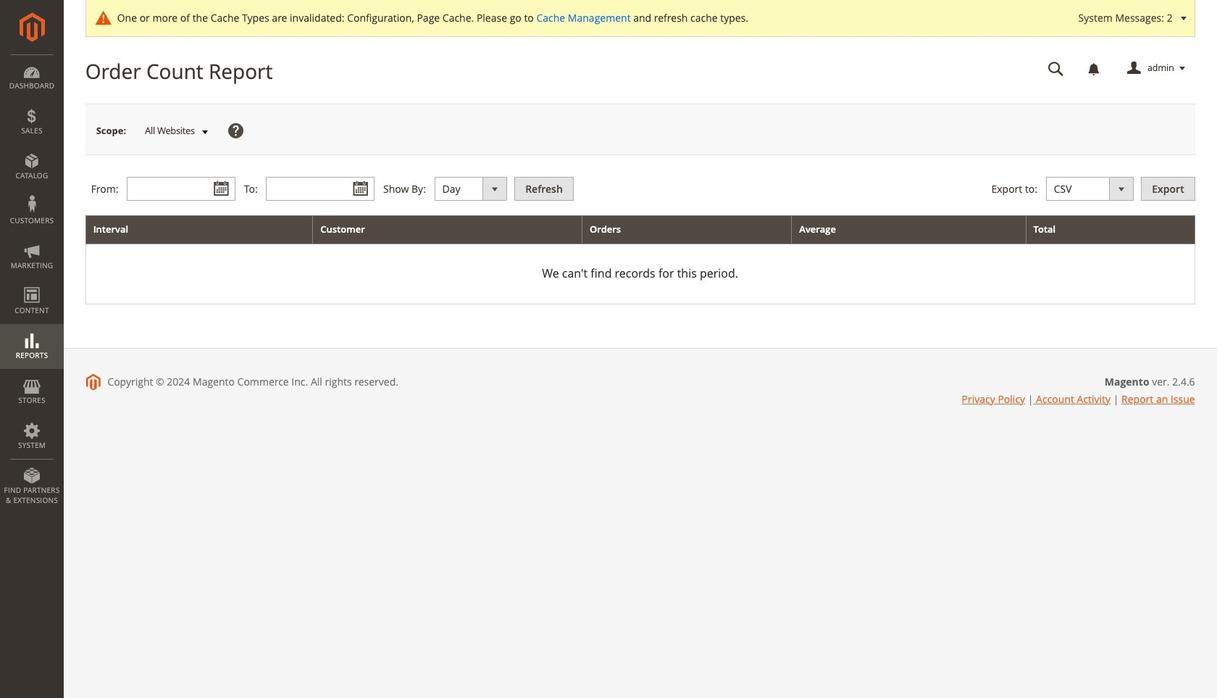Task type: describe. For each thing, give the bounding box(es) containing it.
magento admin panel image
[[19, 12, 45, 42]]



Task type: locate. For each thing, give the bounding box(es) containing it.
menu bar
[[0, 54, 64, 513]]

None text field
[[266, 177, 375, 201]]

None text field
[[1039, 56, 1075, 81], [127, 177, 236, 201], [1039, 56, 1075, 81], [127, 177, 236, 201]]



